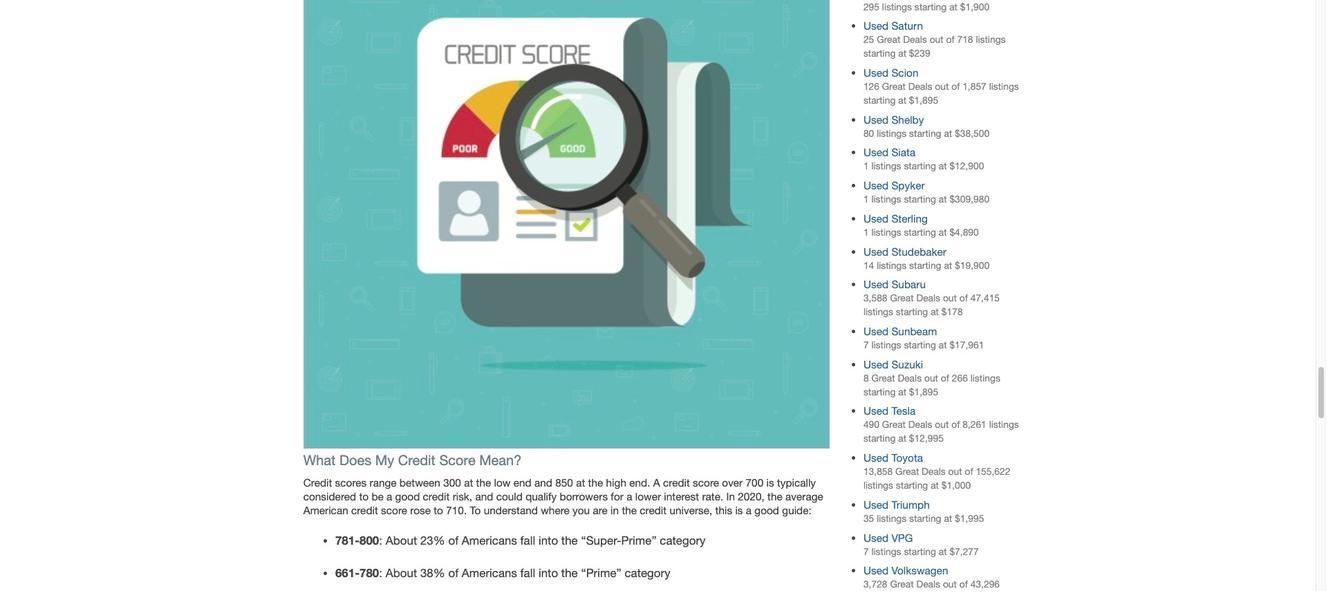 Task type: locate. For each thing, give the bounding box(es) containing it.
1 inside used spyker 1 listings starting at $309,980
[[863, 194, 869, 205]]

$7,277
[[950, 546, 979, 557]]

of inside 3,588 great deals out of 47,415 listings starting at
[[959, 293, 968, 304]]

listings inside 25 great deals out of 718 listings starting at
[[976, 34, 1006, 45]]

1 7 from the top
[[863, 339, 869, 351]]

great inside used volkswagen 3,728 great deals out of 43,296
[[890, 579, 914, 590]]

at left the $239
[[898, 48, 906, 59]]

$12,900
[[950, 161, 984, 172]]

subaru
[[891, 278, 926, 291]]

deals inside used volkswagen 3,728 great deals out of 43,296
[[916, 579, 940, 590]]

americans
[[462, 534, 517, 548], [462, 566, 517, 580]]

listings inside 3,588 great deals out of 47,415 listings starting at
[[863, 306, 893, 318]]

1
[[863, 161, 869, 172], [863, 194, 869, 205], [863, 227, 869, 238]]

listings down used shelby link
[[877, 128, 907, 139]]

0 vertical spatial :
[[379, 534, 382, 548]]

1 used from the top
[[863, 19, 889, 32]]

the up 'borrowers'
[[588, 477, 603, 489]]

used up the 490 at the bottom
[[863, 405, 889, 417]]

3 1 from the top
[[863, 227, 869, 238]]

deals inside 13,858 great deals out of 155,622 listings starting at
[[922, 466, 946, 477]]

1 horizontal spatial credit
[[398, 452, 435, 468]]

deals
[[903, 34, 927, 45], [908, 81, 932, 92], [916, 293, 940, 304], [898, 372, 922, 384], [908, 419, 932, 430], [922, 466, 946, 477], [916, 579, 940, 590]]

a
[[387, 490, 392, 503], [627, 490, 632, 503], [746, 504, 752, 517]]

deals inside "126 great deals out of 1,857 listings starting at"
[[908, 81, 932, 92]]

to left 'be'
[[359, 490, 369, 503]]

credit down lower on the bottom
[[640, 504, 667, 517]]

listings down used sterling link
[[871, 227, 901, 238]]

7 for used vpg
[[863, 546, 869, 557]]

used spyker 1 listings starting at $309,980
[[863, 179, 989, 205]]

1 vertical spatial :
[[379, 566, 382, 580]]

in
[[611, 504, 619, 517]]

deals down scion
[[908, 81, 932, 92]]

used up 3,588
[[863, 278, 889, 291]]

listings down used triumph link
[[877, 513, 907, 524]]

1 inside used sterling 1 listings starting at $4,890
[[863, 227, 869, 238]]

deals inside 25 great deals out of 718 listings starting at
[[903, 34, 927, 45]]

a down 2020, at the bottom right
[[746, 504, 752, 517]]

9 used from the top
[[863, 325, 889, 337]]

deals for used subaru
[[916, 293, 940, 304]]

americans for 780
[[462, 566, 517, 580]]

at left $38,500
[[944, 128, 952, 139]]

of left 1,857
[[951, 81, 960, 92]]

lower
[[635, 490, 661, 503]]

category inside 661-780 : about 38% of americans fall into the "prime" category
[[625, 566, 670, 580]]

710.
[[446, 504, 467, 517]]

3 used from the top
[[863, 113, 889, 126]]

into for 781-800
[[539, 534, 558, 548]]

of up the $1,000
[[965, 466, 973, 477]]

be
[[372, 490, 384, 503]]

deals inside "8 great deals out of 266 listings starting at"
[[898, 372, 922, 384]]

25 great deals out of 718 listings starting at
[[863, 34, 1006, 59]]

between
[[400, 477, 440, 489]]

of inside 661-780 : about 38% of americans fall into the "prime" category
[[448, 566, 458, 580]]

:
[[379, 534, 382, 548], [379, 566, 382, 580]]

starting
[[915, 1, 947, 12], [863, 48, 896, 59], [863, 95, 896, 106], [909, 128, 941, 139], [904, 161, 936, 172], [904, 194, 936, 205], [904, 227, 936, 238], [909, 260, 941, 271], [896, 306, 928, 318], [904, 339, 936, 351], [863, 386, 896, 397], [863, 433, 896, 444], [896, 480, 928, 491], [909, 513, 941, 524], [904, 546, 936, 557]]

what
[[303, 452, 336, 468]]

this
[[715, 504, 732, 517]]

700
[[746, 477, 763, 489]]

great inside "126 great deals out of 1,857 listings starting at"
[[882, 81, 906, 92]]

risk,
[[453, 490, 472, 503]]

1 horizontal spatial to
[[434, 504, 443, 517]]

: inside 781-800 : about 23% of americans fall into the "super-prime" category
[[379, 534, 382, 548]]

used scion
[[863, 66, 918, 79]]

starting down sterling
[[904, 227, 936, 238]]

used triumph 35 listings starting at $1,995
[[863, 498, 984, 524]]

listings right 718
[[976, 34, 1006, 45]]

used for used triumph 35 listings starting at $1,995
[[863, 498, 889, 511]]

americans for 800
[[462, 534, 517, 548]]

listings right 266
[[970, 372, 1000, 384]]

4 used from the top
[[863, 146, 889, 159]]

used up 80
[[863, 113, 889, 126]]

starting down the 490 at the bottom
[[863, 433, 896, 444]]

1 vertical spatial into
[[539, 566, 558, 580]]

of left 266
[[941, 372, 949, 384]]

1 about from the top
[[386, 534, 417, 548]]

out inside "126 great deals out of 1,857 listings starting at"
[[935, 81, 949, 92]]

deals inside 490 great deals out of 8,261 listings starting at
[[908, 419, 932, 430]]

: right the 781-
[[379, 534, 382, 548]]

used up 35 at the bottom right
[[863, 498, 889, 511]]

780
[[360, 565, 379, 580]]

2020,
[[738, 490, 765, 503]]

0 vertical spatial americans
[[462, 534, 517, 548]]

of right 23%
[[448, 534, 458, 548]]

0 horizontal spatial to
[[359, 490, 369, 503]]

2 about from the top
[[386, 566, 417, 580]]

: for 781-800
[[379, 534, 382, 548]]

fall for 800
[[520, 534, 535, 548]]

out inside 25 great deals out of 718 listings starting at
[[930, 34, 944, 45]]

1 vertical spatial 7
[[863, 546, 869, 557]]

used up 25
[[863, 19, 889, 32]]

used for used scion
[[863, 66, 889, 79]]

a right for
[[627, 490, 632, 503]]

$1,895 up shelby
[[909, 95, 938, 106]]

1 vertical spatial fall
[[520, 566, 535, 580]]

triumph
[[891, 498, 930, 511]]

listings right 8,261
[[989, 419, 1019, 430]]

considered
[[303, 490, 356, 503]]

out left 1,857
[[935, 81, 949, 92]]

used up 13,858
[[863, 452, 889, 464]]

over
[[722, 477, 743, 489]]

used for used suzuki
[[863, 358, 889, 370]]

used sterling link
[[863, 212, 928, 225]]

out up $178
[[943, 293, 957, 304]]

1 down used siata link
[[863, 161, 869, 172]]

at left $17,961
[[939, 339, 947, 351]]

used for used toyota
[[863, 452, 889, 464]]

out for tesla
[[935, 419, 949, 430]]

used for used sterling 1 listings starting at $4,890
[[863, 212, 889, 225]]

credit scores range between 300 at the low end and 850 at the high end. a credit score over 700 is typically considered to be a good credit risk, and could qualify borrowers for a lower interest rate. in 2020, the average american credit score rose to 710. to understand where you are in the credit universe, this is a good guide:
[[303, 477, 823, 517]]

used inside "used sunbeam 7 listings starting at $17,961"
[[863, 325, 889, 337]]

2 into from the top
[[539, 566, 558, 580]]

used sunbeam 7 listings starting at $17,961
[[863, 325, 984, 351]]

80
[[863, 128, 874, 139]]

americans down to
[[462, 534, 517, 548]]

2 $1,895 from the top
[[909, 386, 938, 397]]

great inside 13,858 great deals out of 155,622 listings starting at
[[895, 466, 919, 477]]

8 great deals out of 266 listings starting at
[[863, 372, 1000, 397]]

great down used saturn
[[877, 34, 900, 45]]

fall down understand on the left of the page
[[520, 534, 535, 548]]

0 vertical spatial category
[[660, 534, 706, 548]]

used for used spyker 1 listings starting at $309,980
[[863, 179, 889, 192]]

used tesla link
[[863, 405, 916, 417]]

listings down used siata link
[[871, 161, 901, 172]]

into inside 661-780 : about 38% of americans fall into the "prime" category
[[539, 566, 558, 580]]

1 vertical spatial good
[[755, 504, 779, 517]]

of inside 13,858 great deals out of 155,622 listings starting at
[[965, 466, 973, 477]]

2 7 from the top
[[863, 546, 869, 557]]

$1,895
[[909, 95, 938, 106], [909, 386, 938, 397]]

the inside 661-780 : about 38% of americans fall into the "prime" category
[[561, 566, 578, 580]]

credit
[[398, 452, 435, 468], [303, 477, 332, 489]]

used studebaker 14 listings starting at $19,900
[[863, 245, 989, 271]]

at inside "126 great deals out of 1,857 listings starting at"
[[898, 95, 906, 106]]

great right 8
[[871, 372, 895, 384]]

1 vertical spatial category
[[625, 566, 670, 580]]

the
[[476, 477, 491, 489], [588, 477, 603, 489], [768, 490, 783, 503], [622, 504, 637, 517], [561, 534, 578, 548], [561, 566, 578, 580]]

: right 661-
[[379, 566, 382, 580]]

about
[[386, 534, 417, 548], [386, 566, 417, 580]]

11 used from the top
[[863, 405, 889, 417]]

0 vertical spatial to
[[359, 490, 369, 503]]

at inside used studebaker 14 listings starting at $19,900
[[944, 260, 952, 271]]

1 down used sterling link
[[863, 227, 869, 238]]

starting inside "8 great deals out of 266 listings starting at"
[[863, 386, 896, 397]]

good down between
[[395, 490, 420, 503]]

1 vertical spatial and
[[475, 490, 493, 503]]

listings
[[882, 1, 912, 12], [976, 34, 1006, 45], [989, 81, 1019, 92], [877, 128, 907, 139], [871, 161, 901, 172], [871, 194, 901, 205], [871, 227, 901, 238], [877, 260, 907, 271], [863, 306, 893, 318], [871, 339, 901, 351], [970, 372, 1000, 384], [989, 419, 1019, 430], [863, 480, 893, 491], [877, 513, 907, 524], [871, 546, 901, 557]]

3,588 great deals out of 47,415 listings starting at
[[863, 293, 1000, 318]]

1 for used siata
[[863, 161, 869, 172]]

starting down 8
[[863, 386, 896, 397]]

7 inside used vpg 7 listings starting at $7,277
[[863, 546, 869, 557]]

out inside used volkswagen 3,728 great deals out of 43,296
[[943, 579, 957, 590]]

0 vertical spatial about
[[386, 534, 417, 548]]

great for scion
[[882, 81, 906, 92]]

of inside 25 great deals out of 718 listings starting at
[[946, 34, 955, 45]]

at up 'borrowers'
[[576, 477, 585, 489]]

out
[[930, 34, 944, 45], [935, 81, 949, 92], [943, 293, 957, 304], [924, 372, 938, 384], [935, 419, 949, 430], [948, 466, 962, 477], [943, 579, 957, 590]]

starting inside 13,858 great deals out of 155,622 listings starting at
[[896, 480, 928, 491]]

fall for 780
[[520, 566, 535, 580]]

deals for used tesla
[[908, 419, 932, 430]]

used inside used spyker 1 listings starting at $309,980
[[863, 179, 889, 192]]

used up 14
[[863, 245, 889, 258]]

fall down 781-800 : about 23% of americans fall into the "super-prime" category
[[520, 566, 535, 580]]

used inside used shelby 80 listings starting at $38,500
[[863, 113, 889, 126]]

of up $178
[[959, 293, 968, 304]]

$19,900
[[955, 260, 989, 271]]

of for used subaru
[[959, 293, 968, 304]]

used suzuki
[[863, 358, 923, 370]]

used for used tesla
[[863, 405, 889, 417]]

1 vertical spatial to
[[434, 504, 443, 517]]

into inside 781-800 : about 23% of americans fall into the "super-prime" category
[[539, 534, 558, 548]]

starting down spyker
[[904, 194, 936, 205]]

deals inside 3,588 great deals out of 47,415 listings starting at
[[916, 293, 940, 304]]

661-780 : about 38% of americans fall into the "prime" category
[[335, 565, 670, 580]]

1 : from the top
[[379, 534, 382, 548]]

great inside 490 great deals out of 8,261 listings starting at
[[882, 419, 906, 430]]

at left $178
[[931, 306, 939, 318]]

12 used from the top
[[863, 452, 889, 464]]

listings inside used vpg 7 listings starting at $7,277
[[871, 546, 901, 557]]

used down 80
[[863, 146, 889, 159]]

$1,000
[[942, 480, 971, 491]]

at left the $1,000
[[931, 480, 939, 491]]

what does my credit score mean?
[[303, 452, 522, 468]]

used
[[863, 19, 889, 32], [863, 66, 889, 79], [863, 113, 889, 126], [863, 146, 889, 159], [863, 179, 889, 192], [863, 212, 889, 225], [863, 245, 889, 258], [863, 278, 889, 291], [863, 325, 889, 337], [863, 358, 889, 370], [863, 405, 889, 417], [863, 452, 889, 464], [863, 498, 889, 511], [863, 531, 889, 544], [863, 564, 889, 577]]

13 used from the top
[[863, 498, 889, 511]]

14 used from the top
[[863, 531, 889, 544]]

fall inside 661-780 : about 38% of americans fall into the "prime" category
[[520, 566, 535, 580]]

1 horizontal spatial is
[[766, 477, 774, 489]]

47,415
[[970, 293, 1000, 304]]

used left spyker
[[863, 179, 889, 192]]

starting down siata
[[904, 161, 936, 172]]

0 vertical spatial and
[[534, 477, 552, 489]]

listings inside used spyker 1 listings starting at $309,980
[[871, 194, 901, 205]]

at left $12,900
[[939, 161, 947, 172]]

fall inside 781-800 : about 23% of americans fall into the "super-prime" category
[[520, 534, 535, 548]]

used inside used sterling 1 listings starting at $4,890
[[863, 212, 889, 225]]

0 vertical spatial $1,895
[[909, 95, 938, 106]]

credit score meaning image
[[303, 0, 830, 449]]

7 inside "used sunbeam 7 listings starting at $17,961"
[[863, 339, 869, 351]]

out up $12,995
[[935, 419, 949, 430]]

7 for used sunbeam
[[863, 339, 869, 351]]

the inside 781-800 : about 23% of americans fall into the "super-prime" category
[[561, 534, 578, 548]]

1 down used spyker link
[[863, 194, 869, 205]]

0 vertical spatial credit
[[398, 452, 435, 468]]

1 $1,895 from the top
[[909, 95, 938, 106]]

295
[[863, 1, 879, 12]]

7 used from the top
[[863, 245, 889, 258]]

of for used tesla
[[951, 419, 960, 430]]

into down 781-800 : about 23% of americans fall into the "super-prime" category
[[539, 566, 558, 580]]

10 used from the top
[[863, 358, 889, 370]]

0 horizontal spatial credit
[[303, 477, 332, 489]]

of left 718
[[946, 34, 955, 45]]

used siata link
[[863, 146, 916, 159]]

great for toyota
[[895, 466, 919, 477]]

deals up the $1,000
[[922, 466, 946, 477]]

1 horizontal spatial and
[[534, 477, 552, 489]]

490 great deals out of 8,261 listings starting at
[[863, 419, 1019, 444]]

and
[[534, 477, 552, 489], [475, 490, 493, 503]]

2 americans from the top
[[462, 566, 517, 580]]

listings inside 490 great deals out of 8,261 listings starting at
[[989, 419, 1019, 430]]

end.
[[629, 477, 650, 489]]

used for used volkswagen 3,728 great deals out of 43,296
[[863, 564, 889, 577]]

great for subaru
[[890, 293, 914, 304]]

at left $7,277
[[939, 546, 947, 557]]

2 fall from the top
[[520, 566, 535, 580]]

0 vertical spatial is
[[766, 477, 774, 489]]

1 vertical spatial about
[[386, 566, 417, 580]]

understand
[[484, 504, 538, 517]]

starting down sunbeam
[[904, 339, 936, 351]]

used up 8
[[863, 358, 889, 370]]

listings inside used triumph 35 listings starting at $1,995
[[877, 513, 907, 524]]

the left ""prime"" at the left bottom of the page
[[561, 566, 578, 580]]

listings down used spyker link
[[871, 194, 901, 205]]

score
[[693, 477, 719, 489], [381, 504, 407, 517]]

and up to
[[475, 490, 493, 503]]

used left sterling
[[863, 212, 889, 225]]

0 horizontal spatial is
[[735, 504, 743, 517]]

of inside 490 great deals out of 8,261 listings starting at
[[951, 419, 960, 430]]

7 up 8
[[863, 339, 869, 351]]

1 for used spyker
[[863, 194, 869, 205]]

americans inside 781-800 : about 23% of americans fall into the "super-prime" category
[[462, 534, 517, 548]]

0 vertical spatial 7
[[863, 339, 869, 351]]

1 vertical spatial $1,895
[[909, 386, 938, 397]]

starting down 25
[[863, 48, 896, 59]]

studebaker
[[891, 245, 946, 258]]

listings inside "126 great deals out of 1,857 listings starting at"
[[989, 81, 1019, 92]]

1 fall from the top
[[520, 534, 535, 548]]

of inside "126 great deals out of 1,857 listings starting at"
[[951, 81, 960, 92]]

great inside 3,588 great deals out of 47,415 listings starting at
[[890, 293, 914, 304]]

deals down suzuki in the bottom right of the page
[[898, 372, 922, 384]]

credit up rose
[[423, 490, 450, 503]]

deals for used toyota
[[922, 466, 946, 477]]

2 : from the top
[[379, 566, 382, 580]]

range
[[370, 477, 397, 489]]

used for used sunbeam 7 listings starting at $17,961
[[863, 325, 889, 337]]

1 vertical spatial 1
[[863, 194, 869, 205]]

about left 38% at left bottom
[[386, 566, 417, 580]]

0 vertical spatial 1
[[863, 161, 869, 172]]

the left the "super-
[[561, 534, 578, 548]]

1 into from the top
[[539, 534, 558, 548]]

is right 700
[[766, 477, 774, 489]]

starting up volkswagen
[[904, 546, 936, 557]]

category down universe,
[[660, 534, 706, 548]]

1 horizontal spatial score
[[693, 477, 719, 489]]

1 americans from the top
[[462, 534, 517, 548]]

2 used from the top
[[863, 66, 889, 79]]

where
[[541, 504, 570, 517]]

is
[[766, 477, 774, 489], [735, 504, 743, 517]]

great down used scion 'link'
[[882, 81, 906, 92]]

0 vertical spatial good
[[395, 490, 420, 503]]

americans inside 661-780 : about 38% of americans fall into the "prime" category
[[462, 566, 517, 580]]

1 1 from the top
[[863, 161, 869, 172]]

1 vertical spatial americans
[[462, 566, 517, 580]]

of inside "8 great deals out of 266 listings starting at"
[[941, 372, 949, 384]]

about inside 661-780 : about 38% of americans fall into the "prime" category
[[386, 566, 417, 580]]

of inside used volkswagen 3,728 great deals out of 43,296
[[959, 579, 968, 590]]

at inside used spyker 1 listings starting at $309,980
[[939, 194, 947, 205]]

starting inside "126 great deals out of 1,857 listings starting at"
[[863, 95, 896, 106]]

used spyker link
[[863, 179, 925, 192]]

fall
[[520, 534, 535, 548], [520, 566, 535, 580]]

at up the tesla
[[898, 386, 906, 397]]

1 inside used siata 1 listings starting at $12,900
[[863, 161, 869, 172]]

starting down shelby
[[909, 128, 941, 139]]

good down 2020, at the bottom right
[[755, 504, 779, 517]]

2 vertical spatial 1
[[863, 227, 869, 238]]

1 vertical spatial score
[[381, 504, 407, 517]]

at up toyota
[[898, 433, 906, 444]]

0 vertical spatial into
[[539, 534, 558, 548]]

great down "subaru"
[[890, 293, 914, 304]]

out inside 490 great deals out of 8,261 listings starting at
[[935, 419, 949, 430]]

starting up triumph
[[896, 480, 928, 491]]

used down 3,588
[[863, 325, 889, 337]]

out left 266
[[924, 372, 938, 384]]

1 vertical spatial credit
[[303, 477, 332, 489]]

1 horizontal spatial a
[[627, 490, 632, 503]]

: inside 661-780 : about 38% of americans fall into the "prime" category
[[379, 566, 382, 580]]

interest
[[664, 490, 699, 503]]

listings down 3,588
[[863, 306, 893, 318]]

out inside 13,858 great deals out of 155,622 listings starting at
[[948, 466, 962, 477]]

15 used from the top
[[863, 564, 889, 577]]

deals for used suzuki
[[898, 372, 922, 384]]

"super-
[[581, 534, 621, 548]]

about inside 781-800 : about 23% of americans fall into the "super-prime" category
[[386, 534, 417, 548]]

starting down 126 on the top
[[863, 95, 896, 106]]

deals down "subaru"
[[916, 293, 940, 304]]

listings right 1,857
[[989, 81, 1019, 92]]

used inside used triumph 35 listings starting at $1,995
[[863, 498, 889, 511]]

7 down used vpg "link"
[[863, 546, 869, 557]]

6 used from the top
[[863, 212, 889, 225]]

800
[[360, 533, 379, 548]]

used inside used vpg 7 listings starting at $7,277
[[863, 531, 889, 544]]

5 used from the top
[[863, 179, 889, 192]]

starting inside used sterling 1 listings starting at $4,890
[[904, 227, 936, 238]]

781-800 : about 23% of americans fall into the "super-prime" category
[[335, 533, 706, 548]]

deals up the $239
[[903, 34, 927, 45]]

great inside 25 great deals out of 718 listings starting at
[[877, 34, 900, 45]]

deals for used saturn
[[903, 34, 927, 45]]

listings inside used studebaker 14 listings starting at $19,900
[[877, 260, 907, 271]]

category down the prime"
[[625, 566, 670, 580]]

used inside used studebaker 14 listings starting at $19,900
[[863, 245, 889, 258]]

0 vertical spatial fall
[[520, 534, 535, 548]]

great inside "8 great deals out of 266 listings starting at"
[[871, 372, 895, 384]]

out inside "8 great deals out of 266 listings starting at"
[[924, 372, 938, 384]]

of left 43,296
[[959, 579, 968, 590]]

used inside used siata 1 listings starting at $12,900
[[863, 146, 889, 159]]

8 used from the top
[[863, 278, 889, 291]]

at inside used vpg 7 listings starting at $7,277
[[939, 546, 947, 557]]

used for used vpg 7 listings starting at $7,277
[[863, 531, 889, 544]]

score up rate.
[[693, 477, 719, 489]]

american
[[303, 504, 348, 517]]

into down where
[[539, 534, 558, 548]]

0 horizontal spatial and
[[475, 490, 493, 503]]

and up qualify
[[534, 477, 552, 489]]

good
[[395, 490, 420, 503], [755, 504, 779, 517]]

listings down 13,858
[[863, 480, 893, 491]]

prime"
[[621, 534, 657, 548]]

out inside 3,588 great deals out of 47,415 listings starting at
[[943, 293, 957, 304]]

starting inside used siata 1 listings starting at $12,900
[[904, 161, 936, 172]]

out for toyota
[[948, 466, 962, 477]]

$1,895 for used scion
[[909, 95, 938, 106]]

2 1 from the top
[[863, 194, 869, 205]]



Task type: vqa. For each thing, say whether or not it's contained in the screenshot.


Task type: describe. For each thing, give the bounding box(es) containing it.
volkswagen
[[891, 564, 948, 577]]

used toyota
[[863, 452, 923, 464]]

low
[[494, 477, 511, 489]]

850
[[555, 477, 573, 489]]

starting inside used spyker 1 listings starting at $309,980
[[904, 194, 936, 205]]

126 great deals out of 1,857 listings starting at
[[863, 81, 1019, 106]]

shelby
[[891, 113, 924, 126]]

in
[[726, 490, 735, 503]]

out for saturn
[[930, 34, 944, 45]]

used for used shelby 80 listings starting at $38,500
[[863, 113, 889, 126]]

out for scion
[[935, 81, 949, 92]]

starting inside used vpg 7 listings starting at $7,277
[[904, 546, 936, 557]]

sunbeam
[[891, 325, 937, 337]]

credit down 'be'
[[351, 504, 378, 517]]

starting inside "used sunbeam 7 listings starting at $17,961"
[[904, 339, 936, 351]]

spyker
[[891, 179, 925, 192]]

at inside 3,588 great deals out of 47,415 listings starting at
[[931, 306, 939, 318]]

the right 2020, at the bottom right
[[768, 490, 783, 503]]

sterling
[[891, 212, 928, 225]]

0 horizontal spatial score
[[381, 504, 407, 517]]

used siata 1 listings starting at $12,900
[[863, 146, 984, 172]]

295 listings starting at $1,900
[[863, 1, 989, 12]]

about for 780
[[386, 566, 417, 580]]

38%
[[420, 566, 445, 580]]

could
[[496, 490, 523, 503]]

used volkswagen link
[[863, 564, 948, 577]]

a
[[653, 477, 660, 489]]

of for used suzuki
[[941, 372, 949, 384]]

listings inside "8 great deals out of 266 listings starting at"
[[970, 372, 1000, 384]]

used studebaker link
[[863, 245, 946, 258]]

the right in
[[622, 504, 637, 517]]

$4,890
[[950, 227, 979, 238]]

of for used scion
[[951, 81, 960, 92]]

718
[[957, 34, 973, 45]]

at inside "used sunbeam 7 listings starting at $17,961"
[[939, 339, 947, 351]]

high
[[606, 477, 626, 489]]

guide:
[[782, 504, 812, 517]]

listings up used saturn
[[882, 1, 912, 12]]

2 horizontal spatial a
[[746, 504, 752, 517]]

siata
[[891, 146, 916, 159]]

0 vertical spatial score
[[693, 477, 719, 489]]

at inside 25 great deals out of 718 listings starting at
[[898, 48, 906, 59]]

universe,
[[670, 504, 712, 517]]

listings inside used shelby 80 listings starting at $38,500
[[877, 128, 907, 139]]

great for tesla
[[882, 419, 906, 430]]

used vpg 7 listings starting at $7,277
[[863, 531, 979, 557]]

14
[[863, 260, 874, 271]]

out for suzuki
[[924, 372, 938, 384]]

: for 661-780
[[379, 566, 382, 580]]

of for used toyota
[[965, 466, 973, 477]]

listings inside used sterling 1 listings starting at $4,890
[[871, 227, 901, 238]]

starting inside 25 great deals out of 718 listings starting at
[[863, 48, 896, 59]]

used subaru
[[863, 278, 926, 291]]

1 for used sterling
[[863, 227, 869, 238]]

starting up saturn
[[915, 1, 947, 12]]

at inside used shelby 80 listings starting at $38,500
[[944, 128, 952, 139]]

$38,500
[[955, 128, 989, 139]]

great for suzuki
[[871, 372, 895, 384]]

3,728
[[863, 579, 887, 590]]

credit inside credit scores range between 300 at the low end and 850 at the high end. a credit score over 700 is typically considered to be a good credit risk, and could qualify borrowers for a lower interest rate. in 2020, the average american credit score rose to 710. to understand where you are in the credit universe, this is a good guide:
[[303, 477, 332, 489]]

at inside "8 great deals out of 266 listings starting at"
[[898, 386, 906, 397]]

deals for used scion
[[908, 81, 932, 92]]

$239
[[909, 48, 930, 59]]

suzuki
[[891, 358, 923, 370]]

used for used subaru
[[863, 278, 889, 291]]

great for saturn
[[877, 34, 900, 45]]

at inside used triumph 35 listings starting at $1,995
[[944, 513, 952, 524]]

300
[[443, 477, 461, 489]]

borrowers
[[560, 490, 608, 503]]

tesla
[[891, 405, 916, 417]]

at inside 490 great deals out of 8,261 listings starting at
[[898, 433, 906, 444]]

$17,961
[[950, 339, 984, 351]]

saturn
[[891, 19, 923, 32]]

1 horizontal spatial good
[[755, 504, 779, 517]]

rose
[[410, 504, 431, 517]]

are
[[593, 504, 608, 517]]

0 horizontal spatial a
[[387, 490, 392, 503]]

starting inside used studebaker 14 listings starting at $19,900
[[909, 260, 941, 271]]

starting inside used shelby 80 listings starting at $38,500
[[909, 128, 941, 139]]

used volkswagen 3,728 great deals out of 43,296
[[863, 564, 1000, 591]]

used subaru link
[[863, 278, 926, 291]]

does
[[339, 452, 371, 468]]

at inside used siata 1 listings starting at $12,900
[[939, 161, 947, 172]]

"prime"
[[581, 566, 621, 580]]

end
[[514, 477, 531, 489]]

at left $1,900
[[949, 1, 958, 12]]

used for used studebaker 14 listings starting at $19,900
[[863, 245, 889, 258]]

starting inside 490 great deals out of 8,261 listings starting at
[[863, 433, 896, 444]]

used saturn link
[[863, 19, 923, 32]]

qualify
[[526, 490, 557, 503]]

starting inside 3,588 great deals out of 47,415 listings starting at
[[896, 306, 928, 318]]

used saturn
[[863, 19, 923, 32]]

used shelby 80 listings starting at $38,500
[[863, 113, 989, 139]]

listings inside 13,858 great deals out of 155,622 listings starting at
[[863, 480, 893, 491]]

781-
[[335, 533, 360, 548]]

starting inside used triumph 35 listings starting at $1,995
[[909, 513, 941, 524]]

rate.
[[702, 490, 723, 503]]

at up risk, at bottom left
[[464, 477, 473, 489]]

toyota
[[891, 452, 923, 464]]

$309,980
[[950, 194, 989, 205]]

43,296
[[970, 579, 1000, 590]]

used for used saturn
[[863, 19, 889, 32]]

35
[[863, 513, 874, 524]]

1,857
[[962, 81, 986, 92]]

for
[[611, 490, 624, 503]]

3,588
[[863, 293, 887, 304]]

used sunbeam link
[[863, 325, 937, 337]]

of inside 781-800 : about 23% of americans fall into the "super-prime" category
[[448, 534, 458, 548]]

$1,900
[[960, 1, 989, 12]]

used scion link
[[863, 66, 918, 79]]

0 horizontal spatial good
[[395, 490, 420, 503]]

at inside used sterling 1 listings starting at $4,890
[[939, 227, 947, 238]]

out for subaru
[[943, 293, 957, 304]]

used for used siata 1 listings starting at $12,900
[[863, 146, 889, 159]]

126
[[863, 81, 879, 92]]

category inside 781-800 : about 23% of americans fall into the "super-prime" category
[[660, 534, 706, 548]]

used triumph link
[[863, 498, 930, 511]]

the left the low
[[476, 477, 491, 489]]

into for 661-780
[[539, 566, 558, 580]]

to
[[470, 504, 481, 517]]

scion
[[891, 66, 918, 79]]

of for used saturn
[[946, 34, 955, 45]]

at inside 13,858 great deals out of 155,622 listings starting at
[[931, 480, 939, 491]]

1 vertical spatial is
[[735, 504, 743, 517]]

13,858 great deals out of 155,622 listings starting at
[[863, 466, 1010, 491]]

$12,995
[[909, 433, 944, 444]]

661-
[[335, 565, 360, 580]]

about for 800
[[386, 534, 417, 548]]

490
[[863, 419, 879, 430]]

8
[[863, 372, 869, 384]]

$1,895 for used suzuki
[[909, 386, 938, 397]]

listings inside used siata 1 listings starting at $12,900
[[871, 161, 901, 172]]

8,261
[[962, 419, 986, 430]]

listings inside "used sunbeam 7 listings starting at $17,961"
[[871, 339, 901, 351]]

credit up interest
[[663, 477, 690, 489]]



